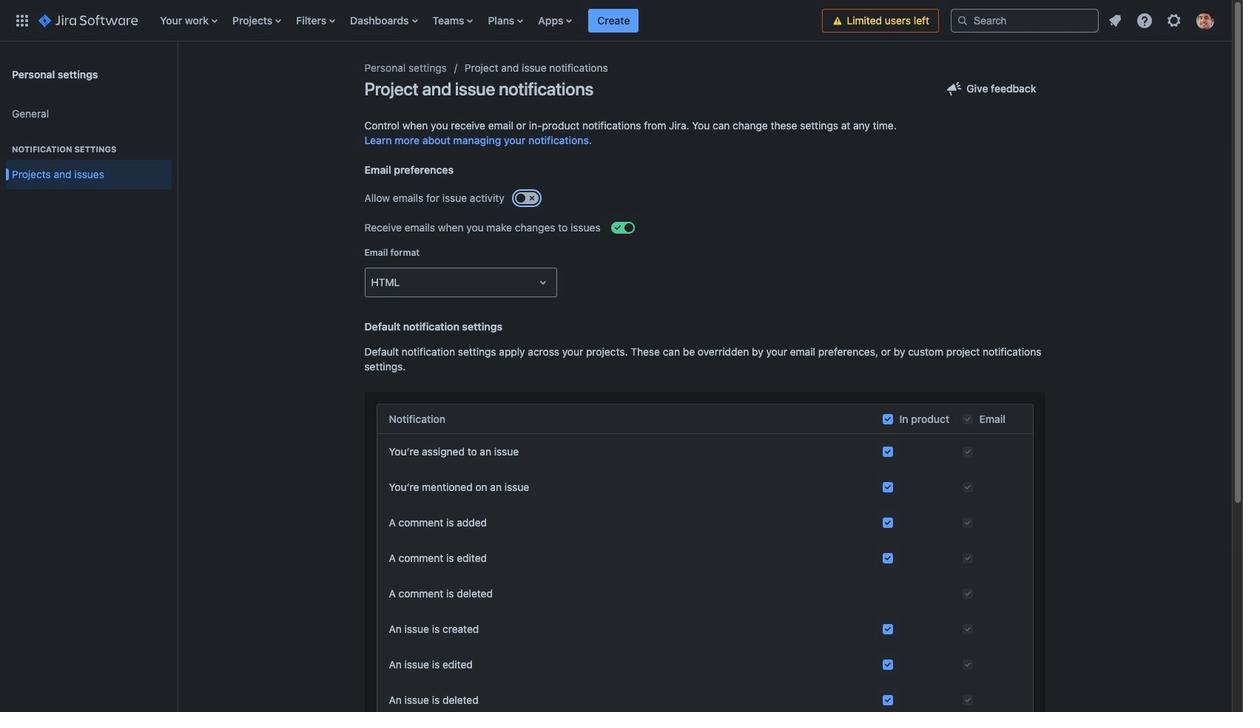 Task type: describe. For each thing, give the bounding box(es) containing it.
1 horizontal spatial list
[[1102, 7, 1224, 34]]

settings image
[[1166, 11, 1184, 29]]

Search field
[[951, 9, 1099, 32]]

help image
[[1136, 11, 1154, 29]]

search image
[[957, 14, 969, 26]]

sidebar navigation image
[[161, 59, 194, 89]]

open image
[[534, 274, 552, 292]]

1 group from the top
[[6, 95, 172, 198]]



Task type: vqa. For each thing, say whether or not it's contained in the screenshot.
Sidebar navigation 'icon'
yes



Task type: locate. For each thing, give the bounding box(es) containing it.
notifications image
[[1107, 11, 1124, 29]]

heading
[[6, 144, 172, 155]]

None text field
[[371, 275, 374, 290]]

jira software image
[[38, 11, 138, 29], [38, 11, 138, 29]]

0 horizontal spatial list
[[153, 0, 823, 41]]

primary element
[[9, 0, 823, 41]]

list item
[[589, 0, 639, 41]]

group
[[6, 95, 172, 198], [6, 129, 172, 194]]

appswitcher icon image
[[13, 11, 31, 29]]

banner
[[0, 0, 1232, 41]]

list
[[153, 0, 823, 41], [1102, 7, 1224, 34]]

2 group from the top
[[6, 129, 172, 194]]

your profile and settings image
[[1197, 11, 1215, 29]]

None search field
[[951, 9, 1099, 32]]



